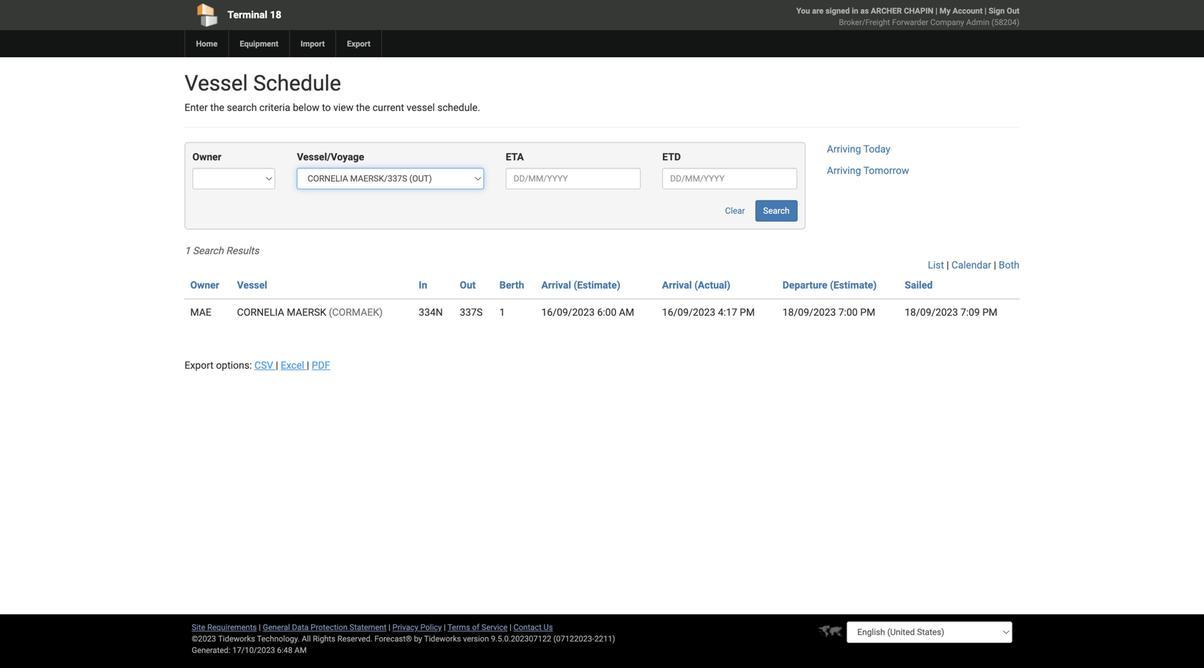 Task type: vqa. For each thing, say whether or not it's contained in the screenshot.
the bottom Vessel
yes



Task type: locate. For each thing, give the bounding box(es) containing it.
1
[[185, 245, 190, 257], [500, 307, 505, 319]]

terms
[[448, 623, 470, 633]]

(estimate) down 1 search results list | calendar | both
[[574, 280, 621, 291]]

2 16/09/2023 from the left
[[662, 307, 716, 319]]

3 pm from the left
[[983, 307, 998, 319]]

owner
[[192, 151, 221, 163], [190, 280, 219, 291]]

maersk
[[287, 307, 326, 319]]

current
[[373, 102, 404, 114]]

1 horizontal spatial 1
[[500, 307, 505, 319]]

7:09
[[961, 307, 980, 319]]

| left my
[[936, 6, 938, 15]]

0 horizontal spatial arrival
[[541, 280, 571, 291]]

calendar
[[952, 259, 992, 271]]

1 16/09/2023 from the left
[[541, 307, 595, 319]]

1 horizontal spatial arrival
[[662, 280, 692, 291]]

pdf
[[312, 360, 330, 372]]

1 left results
[[185, 245, 190, 257]]

pm right 4:17
[[740, 307, 755, 319]]

(estimate) up 7:00
[[830, 280, 877, 291]]

today
[[864, 143, 891, 155]]

you
[[797, 6, 810, 15]]

18/09/2023 for 18/09/2023 7:09 pm
[[905, 307, 958, 319]]

enter
[[185, 102, 208, 114]]

my
[[940, 6, 951, 15]]

1 (estimate) from the left
[[574, 280, 621, 291]]

pm
[[740, 307, 755, 319], [860, 307, 876, 319], [983, 307, 998, 319]]

1 arriving from the top
[[827, 143, 861, 155]]

16/09/2023 4:17 pm
[[662, 307, 755, 319]]

equipment
[[240, 39, 278, 48]]

0 horizontal spatial export
[[185, 360, 214, 372]]

privacy policy link
[[393, 623, 442, 633]]

arrival left (actual) on the top
[[662, 280, 692, 291]]

16/09/2023
[[541, 307, 595, 319], [662, 307, 716, 319]]

16/09/2023 down arrival (actual) 'link'
[[662, 307, 716, 319]]

sign out link
[[989, 6, 1020, 15]]

2 the from the left
[[356, 102, 370, 114]]

0 horizontal spatial 16/09/2023
[[541, 307, 595, 319]]

signed
[[826, 6, 850, 15]]

vessel schedule enter the search criteria below to view the current vessel schedule.
[[185, 71, 480, 114]]

337s
[[460, 307, 483, 319]]

16/09/2023 for 16/09/2023 4:17 pm
[[662, 307, 716, 319]]

1 vertical spatial out
[[460, 280, 476, 291]]

vessel for vessel
[[237, 280, 267, 291]]

rights
[[313, 635, 335, 644]]

1 horizontal spatial out
[[1007, 6, 1020, 15]]

pdf link
[[312, 360, 330, 372]]

1 arrival from the left
[[541, 280, 571, 291]]

in
[[852, 6, 859, 15]]

arrival for arrival (estimate)
[[541, 280, 571, 291]]

6:48
[[277, 646, 293, 656]]

1 horizontal spatial 16/09/2023
[[662, 307, 716, 319]]

1 for 1 search results list | calendar | both
[[185, 245, 190, 257]]

pm right 7:09
[[983, 307, 998, 319]]

eta
[[506, 151, 524, 163]]

| up forecast®
[[389, 623, 391, 633]]

2 arrival from the left
[[662, 280, 692, 291]]

arrival (estimate) link
[[541, 280, 621, 291]]

us
[[544, 623, 553, 633]]

18/09/2023 for 18/09/2023 7:00 pm
[[783, 307, 836, 319]]

ETA text field
[[506, 168, 641, 190]]

0 vertical spatial arriving
[[827, 143, 861, 155]]

vessel inside 'vessel schedule enter the search criteria below to view the current vessel schedule.'
[[185, 71, 248, 96]]

vessel link
[[237, 280, 267, 291]]

arrival up 16/09/2023 6:00 am
[[541, 280, 571, 291]]

out
[[1007, 6, 1020, 15], [460, 280, 476, 291]]

18/09/2023 down sailed link at right
[[905, 307, 958, 319]]

csv
[[254, 360, 273, 372]]

(cormaek)
[[329, 307, 383, 319]]

0 vertical spatial am
[[619, 307, 634, 319]]

in
[[419, 280, 427, 291]]

334n
[[419, 307, 443, 319]]

1 down "berth"
[[500, 307, 505, 319]]

0 horizontal spatial (estimate)
[[574, 280, 621, 291]]

16/09/2023 for 16/09/2023 6:00 am
[[541, 307, 595, 319]]

1 18/09/2023 from the left
[[783, 307, 836, 319]]

1 vertical spatial vessel
[[237, 280, 267, 291]]

1 vertical spatial arriving
[[827, 165, 861, 177]]

0 horizontal spatial 1
[[185, 245, 190, 257]]

all
[[302, 635, 311, 644]]

0 horizontal spatial 18/09/2023
[[783, 307, 836, 319]]

home link
[[185, 30, 228, 57]]

departure (estimate)
[[783, 280, 877, 291]]

0 vertical spatial out
[[1007, 6, 1020, 15]]

list
[[928, 259, 944, 271]]

1 horizontal spatial export
[[347, 39, 371, 48]]

1 horizontal spatial the
[[356, 102, 370, 114]]

1 for 1
[[500, 307, 505, 319]]

1 inside 1 search results list | calendar | both
[[185, 245, 190, 257]]

0 vertical spatial 1
[[185, 245, 190, 257]]

search left results
[[193, 245, 224, 257]]

owner up mae on the top left of the page
[[190, 280, 219, 291]]

| right list link
[[947, 259, 949, 271]]

mae
[[190, 307, 211, 319]]

berth
[[500, 280, 524, 291]]

1 vertical spatial search
[[193, 245, 224, 257]]

1 horizontal spatial 18/09/2023
[[905, 307, 958, 319]]

0 horizontal spatial pm
[[740, 307, 755, 319]]

reserved.
[[337, 635, 373, 644]]

out up 337s
[[460, 280, 476, 291]]

1 horizontal spatial pm
[[860, 307, 876, 319]]

terms of service link
[[448, 623, 508, 633]]

search right clear 'button'
[[763, 206, 790, 216]]

owner down enter
[[192, 151, 221, 163]]

the right view
[[356, 102, 370, 114]]

2 (estimate) from the left
[[830, 280, 877, 291]]

company
[[931, 18, 965, 27]]

cornelia
[[237, 307, 284, 319]]

17/10/2023
[[232, 646, 275, 656]]

1 vertical spatial 1
[[500, 307, 505, 319]]

export down terminal 18 link
[[347, 39, 371, 48]]

1 search results list | calendar | both
[[185, 245, 1020, 271]]

18/09/2023 7:09 pm
[[905, 307, 998, 319]]

export left options:
[[185, 360, 214, 372]]

0 horizontal spatial out
[[460, 280, 476, 291]]

excel link
[[281, 360, 307, 372]]

1 vertical spatial export
[[185, 360, 214, 372]]

departure
[[783, 280, 828, 291]]

pm for 16/09/2023 4:17 pm
[[740, 307, 755, 319]]

site requirements link
[[192, 623, 257, 633]]

2 horizontal spatial pm
[[983, 307, 998, 319]]

0 horizontal spatial am
[[295, 646, 307, 656]]

4:17
[[718, 307, 737, 319]]

18/09/2023 down departure
[[783, 307, 836, 319]]

pm right 7:00
[[860, 307, 876, 319]]

0 horizontal spatial search
[[193, 245, 224, 257]]

2 18/09/2023 from the left
[[905, 307, 958, 319]]

arriving up 'arriving tomorrow' "link"
[[827, 143, 861, 155]]

2 pm from the left
[[860, 307, 876, 319]]

0 vertical spatial owner
[[192, 151, 221, 163]]

in link
[[419, 280, 427, 291]]

you are signed in as archer chapin | my account | sign out broker/freight forwarder company admin (58204)
[[797, 6, 1020, 27]]

am down all
[[295, 646, 307, 656]]

1 horizontal spatial (estimate)
[[830, 280, 877, 291]]

export link
[[336, 30, 381, 57]]

departure (estimate) link
[[783, 280, 877, 291]]

export
[[347, 39, 371, 48], [185, 360, 214, 372]]

0 horizontal spatial the
[[210, 102, 224, 114]]

1 horizontal spatial search
[[763, 206, 790, 216]]

1 vertical spatial owner
[[190, 280, 219, 291]]

1 pm from the left
[[740, 307, 755, 319]]

| left general
[[259, 623, 261, 633]]

| left the sign at right
[[985, 6, 987, 15]]

0 vertical spatial export
[[347, 39, 371, 48]]

vessel up enter
[[185, 71, 248, 96]]

18/09/2023
[[783, 307, 836, 319], [905, 307, 958, 319]]

|
[[936, 6, 938, 15], [985, 6, 987, 15], [947, 259, 949, 271], [994, 259, 996, 271], [276, 360, 278, 372], [307, 360, 309, 372], [259, 623, 261, 633], [389, 623, 391, 633], [444, 623, 446, 633], [510, 623, 512, 633]]

pm for 18/09/2023 7:00 pm
[[860, 307, 876, 319]]

arriving down arriving today
[[827, 165, 861, 177]]

the right enter
[[210, 102, 224, 114]]

arrival
[[541, 280, 571, 291], [662, 280, 692, 291]]

vessel up the cornelia
[[237, 280, 267, 291]]

am right 6:00
[[619, 307, 634, 319]]

16/09/2023 down arrival (estimate) link
[[541, 307, 595, 319]]

1 horizontal spatial am
[[619, 307, 634, 319]]

0 vertical spatial vessel
[[185, 71, 248, 96]]

1 vertical spatial am
[[295, 646, 307, 656]]

2 arriving from the top
[[827, 165, 861, 177]]

out up (58204)
[[1007, 6, 1020, 15]]

0 vertical spatial search
[[763, 206, 790, 216]]

options:
[[216, 360, 252, 372]]

(estimate)
[[574, 280, 621, 291], [830, 280, 877, 291]]

(estimate) for departure (estimate)
[[830, 280, 877, 291]]

export inside export "link"
[[347, 39, 371, 48]]

by
[[414, 635, 422, 644]]

calendar link
[[952, 259, 992, 271]]

out inside you are signed in as archer chapin | my account | sign out broker/freight forwarder company admin (58204)
[[1007, 6, 1020, 15]]



Task type: describe. For each thing, give the bounding box(es) containing it.
arrival for arrival (actual)
[[662, 280, 692, 291]]

clear button
[[717, 200, 753, 222]]

sailed
[[905, 280, 933, 291]]

arriving for arriving today
[[827, 143, 861, 155]]

(07122023-
[[553, 635, 595, 644]]

etd
[[663, 151, 681, 163]]

cornelia maersk (cormaek)
[[237, 307, 383, 319]]

arriving tomorrow link
[[827, 165, 909, 177]]

search button
[[756, 200, 798, 222]]

requirements
[[207, 623, 257, 633]]

(actual)
[[695, 280, 731, 291]]

import link
[[289, 30, 336, 57]]

arriving today
[[827, 143, 891, 155]]

site
[[192, 623, 205, 633]]

statement
[[350, 623, 387, 633]]

ETD text field
[[663, 168, 798, 190]]

as
[[861, 6, 869, 15]]

1 the from the left
[[210, 102, 224, 114]]

vessel for vessel schedule enter the search criteria below to view the current vessel schedule.
[[185, 71, 248, 96]]

privacy
[[393, 623, 418, 633]]

general
[[263, 623, 290, 633]]

list link
[[928, 259, 944, 271]]

data
[[292, 623, 309, 633]]

(58204)
[[992, 18, 1020, 27]]

out link
[[460, 280, 476, 291]]

view
[[333, 102, 354, 114]]

forecast®
[[375, 635, 412, 644]]

terminal 18 link
[[185, 0, 520, 30]]

equipment link
[[228, 30, 289, 57]]

search inside 1 search results list | calendar | both
[[193, 245, 224, 257]]

results
[[226, 245, 259, 257]]

chapin
[[904, 6, 934, 15]]

| right csv
[[276, 360, 278, 372]]

arrival (actual) link
[[662, 280, 731, 291]]

arrival (estimate)
[[541, 280, 621, 291]]

both
[[999, 259, 1020, 271]]

©2023 tideworks
[[192, 635, 255, 644]]

of
[[472, 623, 480, 633]]

vessel
[[407, 102, 435, 114]]

pm for 18/09/2023 7:09 pm
[[983, 307, 998, 319]]

criteria
[[259, 102, 290, 114]]

| up tideworks
[[444, 623, 446, 633]]

home
[[196, 39, 218, 48]]

policy
[[420, 623, 442, 633]]

7:00
[[839, 307, 858, 319]]

terminal
[[228, 9, 267, 21]]

schedule.
[[437, 102, 480, 114]]

| left both 'link'
[[994, 259, 996, 271]]

18
[[270, 9, 281, 21]]

broker/freight
[[839, 18, 890, 27]]

sign
[[989, 6, 1005, 15]]

import
[[301, 39, 325, 48]]

general data protection statement link
[[263, 623, 387, 633]]

| up 9.5.0.202307122
[[510, 623, 512, 633]]

am inside site requirements | general data protection statement | privacy policy | terms of service | contact us ©2023 tideworks technology. all rights reserved. forecast® by tideworks version 9.5.0.202307122 (07122023-2211) generated: 17/10/2023 6:48 am
[[295, 646, 307, 656]]

2211)
[[595, 635, 615, 644]]

technology.
[[257, 635, 300, 644]]

export for export options: csv | excel | pdf
[[185, 360, 214, 372]]

| left pdf link
[[307, 360, 309, 372]]

search
[[227, 102, 257, 114]]

site requirements | general data protection statement | privacy policy | terms of service | contact us ©2023 tideworks technology. all rights reserved. forecast® by tideworks version 9.5.0.202307122 (07122023-2211) generated: 17/10/2023 6:48 am
[[192, 623, 615, 656]]

arriving for arriving tomorrow
[[827, 165, 861, 177]]

owner link
[[190, 280, 219, 291]]

my account link
[[940, 6, 983, 15]]

arriving tomorrow
[[827, 165, 909, 177]]

contact
[[514, 623, 542, 633]]

version
[[463, 635, 489, 644]]

terminal 18
[[228, 9, 281, 21]]

are
[[812, 6, 824, 15]]

export options: csv | excel | pdf
[[185, 360, 330, 372]]

both link
[[999, 259, 1020, 271]]

sailed link
[[905, 280, 933, 291]]

9.5.0.202307122
[[491, 635, 552, 644]]

export for export
[[347, 39, 371, 48]]

clear
[[725, 206, 745, 216]]

search inside the search button
[[763, 206, 790, 216]]

forwarder
[[892, 18, 929, 27]]

16/09/2023 6:00 am
[[541, 307, 634, 319]]

csv link
[[254, 360, 276, 372]]

account
[[953, 6, 983, 15]]

tomorrow
[[864, 165, 909, 177]]

to
[[322, 102, 331, 114]]

(estimate) for arrival (estimate)
[[574, 280, 621, 291]]

arriving today link
[[827, 143, 891, 155]]

service
[[482, 623, 508, 633]]

6:00
[[597, 307, 617, 319]]

contact us link
[[514, 623, 553, 633]]

excel
[[281, 360, 304, 372]]

vessel/voyage
[[297, 151, 364, 163]]



